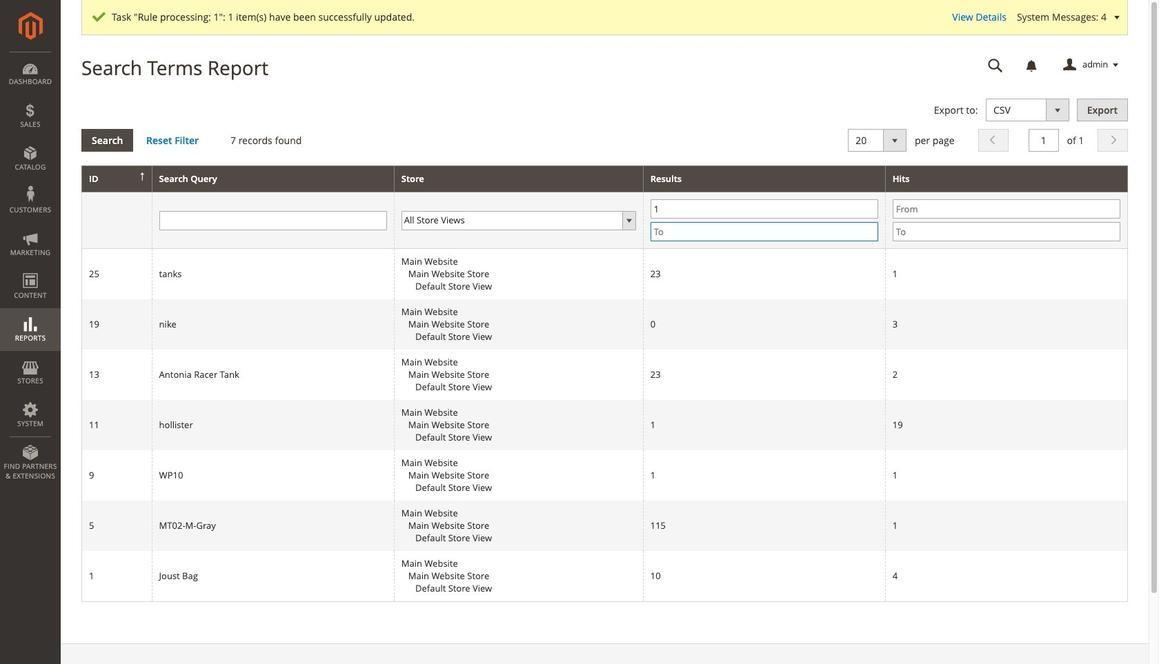 Task type: describe. For each thing, give the bounding box(es) containing it.
from text field for to text box
[[893, 200, 1121, 219]]



Task type: vqa. For each thing, say whether or not it's contained in the screenshot.
menu
no



Task type: locate. For each thing, give the bounding box(es) containing it.
1 horizontal spatial from text field
[[893, 200, 1121, 219]]

1 from text field from the left
[[651, 200, 879, 219]]

0 horizontal spatial from text field
[[651, 200, 879, 219]]

menu bar
[[0, 52, 61, 488]]

2 from text field from the left
[[893, 200, 1121, 219]]

from text field for to text field
[[651, 200, 879, 219]]

None text field
[[1029, 129, 1060, 152]]

magento admin panel image
[[18, 12, 42, 40]]

To text field
[[893, 223, 1121, 242]]

From text field
[[651, 200, 879, 219], [893, 200, 1121, 219]]

from text field up to text field
[[651, 200, 879, 219]]

To text field
[[651, 223, 879, 242]]

from text field up to text box
[[893, 200, 1121, 219]]

None text field
[[979, 53, 1014, 77], [159, 211, 387, 230], [979, 53, 1014, 77], [159, 211, 387, 230]]



